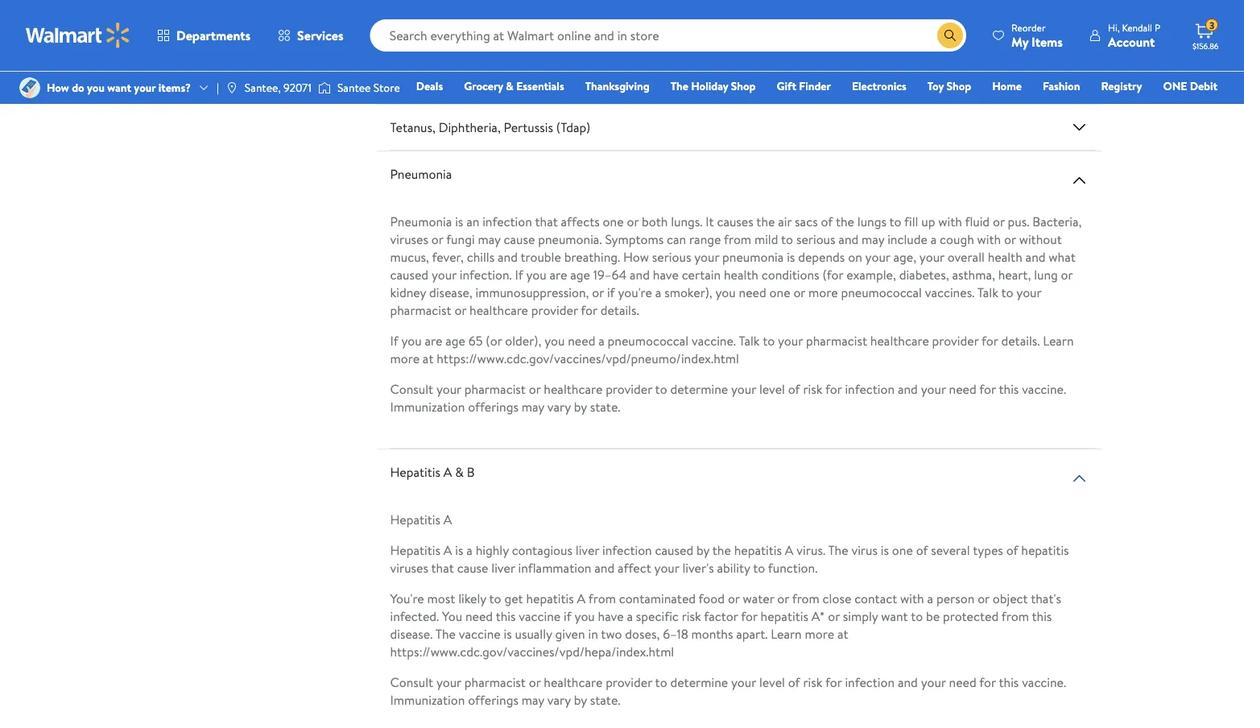 Task type: locate. For each thing, give the bounding box(es) containing it.
0 vertical spatial determine
[[671, 0, 729, 7]]

1 offerings from the top
[[468, 7, 519, 24]]

1 vertical spatial that
[[431, 559, 454, 577]]

1 horizontal spatial if
[[515, 266, 523, 284]]

(tdap)
[[557, 119, 591, 136]]

a left person
[[928, 590, 934, 608]]

to right ability at the right of the page
[[754, 559, 766, 577]]

one
[[1164, 78, 1188, 94]]

a
[[931, 231, 937, 248], [656, 284, 662, 301], [599, 332, 605, 350], [467, 542, 473, 559], [928, 590, 934, 608], [627, 608, 633, 625]]

you right older),
[[545, 332, 565, 350]]

a for hepatitis a & b
[[444, 463, 452, 481]]

air
[[779, 213, 792, 231]]

contact
[[855, 590, 898, 608]]

2 vertical spatial consult
[[390, 674, 434, 691]]

hi, kendall p account
[[1109, 21, 1161, 50]]

3
[[1210, 18, 1215, 32]]

vary down https://www.cdc.gov/vaccines/vpd/hepa/index.html
[[548, 691, 571, 709]]

1 vertical spatial the
[[829, 542, 849, 559]]

1 vertical spatial immunization
[[390, 398, 465, 416]]

1 vertical spatial consult
[[390, 380, 434, 398]]

on
[[849, 248, 863, 266]]

2 vertical spatial the
[[436, 625, 456, 643]]

caused left fever,
[[390, 266, 429, 284]]

pneumonia inside the pneumonia is an infection that affects one or both lungs. it causes the air sacs of the lungs to fill up with fluid or pus. bacteria, viruses or fungi may cause pneumonia. symptoms can range from mild to serious and may include a cough with or without mucus, fever, chills and trouble breathing. how serious your pneumonia is depends on your age, your overall health and what caused your infection. if you are age 19–64 and have certain health conditions (for example, diabetes, asthma, heart, lung or kidney disease, immunosuppression, or if you're a smoker), you need one or more pneumococcal vaccines. talk to your pharmacist or healthcare provider for details.
[[390, 213, 452, 231]]

0 vertical spatial at
[[423, 350, 434, 368]]

can
[[667, 231, 687, 248]]

1 horizontal spatial that
[[535, 213, 558, 231]]

more down kidney
[[390, 350, 420, 368]]

2 vertical spatial determine
[[671, 674, 729, 691]]

1 immunization from the top
[[390, 7, 465, 24]]

2 hepatitis from the top
[[390, 511, 441, 529]]

0 horizontal spatial shop
[[731, 78, 756, 94]]

if inside the pneumonia is an infection that affects one or both lungs. it causes the air sacs of the lungs to fill up with fluid or pus. bacteria, viruses or fungi may cause pneumonia. symptoms can range from mild to serious and may include a cough with or without mucus, fever, chills and trouble breathing. how serious your pneumonia is depends on your age, your overall health and what caused your infection. if you are age 19–64 and have certain health conditions (for example, diabetes, asthma, heart, lung or kidney disease, immunosuppression, or if you're a smoker), you need one or more pneumococcal vaccines. talk to your pharmacist or healthcare provider for details.
[[607, 284, 615, 301]]

overall
[[948, 248, 985, 266]]

1 consult from the top
[[390, 0, 434, 7]]

1 state. from the top
[[590, 7, 621, 24]]

need inside you're most likely to get hepatitis a from contaminated food or water or from close contact with a person or object that's infected. you need this vaccine if you have a specific risk factor for hepatitis a* or simply want to be protected from this disease. the vaccine is usually given in two doses, 6–18 months apart. learn more at https://www.cdc.gov/vaccines/vpd/hepa/index.html
[[466, 608, 493, 625]]

1 vary from the top
[[548, 7, 571, 24]]

provider
[[606, 0, 653, 7], [532, 301, 578, 319], [933, 332, 979, 350], [606, 380, 653, 398], [606, 674, 653, 691]]

1 horizontal spatial liver
[[576, 542, 600, 559]]

walmart+ link
[[1163, 100, 1226, 117]]

pneumococcal down the you're
[[608, 332, 689, 350]]

or up virus
[[529, 0, 541, 7]]

santee,
[[245, 80, 281, 95]]

for
[[826, 0, 842, 7], [980, 0, 997, 7], [581, 301, 598, 319], [982, 332, 999, 350], [826, 380, 842, 398], [980, 380, 997, 398], [741, 608, 758, 625], [826, 674, 842, 691], [980, 674, 997, 691]]

infection.
[[460, 266, 512, 284]]

hepatitis a & b image
[[1070, 469, 1090, 488]]

https://www.cdc.gov/vaccines/vpd/hepa/index.html
[[390, 643, 675, 661]]

1 horizontal spatial are
[[550, 266, 568, 284]]

19–64
[[594, 266, 627, 284]]

2 vary from the top
[[548, 398, 571, 416]]

provider down "vaccines."
[[933, 332, 979, 350]]

3 vary from the top
[[548, 691, 571, 709]]

fungi
[[446, 231, 475, 248]]

0 horizontal spatial cause
[[457, 559, 489, 577]]

hepatitis down hepatitis a
[[390, 542, 441, 559]]

the
[[671, 78, 689, 94], [829, 542, 849, 559], [436, 625, 456, 643]]

chills
[[467, 248, 495, 266]]

determine down if you are age 65 (or older), you need a pneumococcal vaccine. talk to your pharmacist healthcare provider for details. learn more at https://www.cdc.gov/vaccines/vpd/pneumo/index.html
[[671, 380, 729, 398]]

1 horizontal spatial if
[[607, 284, 615, 301]]

immunization up hepatitis a & b
[[390, 398, 465, 416]]

that left affects
[[535, 213, 558, 231]]

offerings down (or
[[468, 398, 519, 416]]

1 vertical spatial viruses
[[390, 559, 429, 577]]

3 offerings from the top
[[468, 691, 519, 709]]

to inside if you are age 65 (or older), you need a pneumococcal vaccine. talk to your pharmacist healthcare provider for details. learn more at https://www.cdc.gov/vaccines/vpd/pneumo/index.html
[[763, 332, 775, 350]]

2 level from the top
[[760, 380, 786, 398]]

types
[[973, 542, 1004, 559]]

0 vertical spatial vary
[[548, 7, 571, 24]]

have left the doses,
[[598, 608, 624, 625]]

consult
[[390, 0, 434, 7], [390, 380, 434, 398], [390, 674, 434, 691]]

pharmacist inside if you are age 65 (or older), you need a pneumococcal vaccine. talk to your pharmacist healthcare provider for details. learn more at https://www.cdc.gov/vaccines/vpd/pneumo/index.html
[[806, 332, 868, 350]]

how inside the pneumonia is an infection that affects one or both lungs. it causes the air sacs of the lungs to fill up with fluid or pus. bacteria, viruses or fungi may cause pneumonia. symptoms can range from mild to serious and may include a cough with or without mucus, fever, chills and trouble breathing. how serious your pneumonia is depends on your age, your overall health and what caused your infection. if you are age 19–64 and have certain health conditions (for example, diabetes, asthma, heart, lung or kidney disease, immunosuppression, or if you're a smoker), you need one or more pneumococcal vaccines. talk to your pharmacist or healthcare provider for details.
[[624, 248, 649, 266]]

2 consult from the top
[[390, 380, 434, 398]]

essentials
[[517, 78, 565, 94]]

or left the pus.
[[993, 213, 1005, 231]]

provider down the doses,
[[606, 674, 653, 691]]

one right affects
[[603, 213, 624, 231]]

a*
[[812, 608, 825, 625]]

details. inside if you are age 65 (or older), you need a pneumococcal vaccine. talk to your pharmacist healthcare provider for details. learn more at https://www.cdc.gov/vaccines/vpd/pneumo/index.html
[[1002, 332, 1041, 350]]

details. down the heart,
[[1002, 332, 1041, 350]]

how left do
[[47, 80, 69, 95]]

my
[[1012, 33, 1029, 50]]

factor
[[704, 608, 739, 625]]

age inside if you are age 65 (or older), you need a pneumococcal vaccine. talk to your pharmacist healthcare provider for details. learn more at https://www.cdc.gov/vaccines/vpd/pneumo/index.html
[[446, 332, 466, 350]]

hi,
[[1109, 21, 1120, 34]]

healthcare inside the pneumonia is an infection that affects one or both lungs. it causes the air sacs of the lungs to fill up with fluid or pus. bacteria, viruses or fungi may cause pneumonia. symptoms can range from mild to serious and may include a cough with or without mucus, fever, chills and trouble breathing. how serious your pneumonia is depends on your age, your overall health and what caused your infection. if you are age 19–64 and have certain health conditions (for example, diabetes, asthma, heart, lung or kidney disease, immunosuppression, or if you're a smoker), you need one or more pneumococcal vaccines. talk to your pharmacist or healthcare provider for details.
[[470, 301, 529, 319]]

0 horizontal spatial how
[[47, 80, 69, 95]]

are left 65 at left top
[[425, 332, 443, 350]]

0 vertical spatial how
[[47, 80, 69, 95]]

kendall
[[1123, 21, 1153, 34]]

gift finder link
[[770, 77, 839, 95]]

1 hepatitis from the top
[[390, 463, 441, 481]]

or left without
[[1005, 231, 1017, 248]]

if down kidney
[[390, 332, 399, 350]]

0 vertical spatial if
[[607, 284, 615, 301]]

pharmacist down the (for
[[806, 332, 868, 350]]

2 pneumonia from the top
[[390, 213, 452, 231]]

age left 65 at left top
[[446, 332, 466, 350]]

3 consult from the top
[[390, 674, 434, 691]]

3 immunization from the top
[[390, 691, 465, 709]]

more inside the pneumonia is an infection that affects one or both lungs. it causes the air sacs of the lungs to fill up with fluid or pus. bacteria, viruses or fungi may cause pneumonia. symptoms can range from mild to serious and may include a cough with or without mucus, fever, chills and trouble breathing. how serious your pneumonia is depends on your age, your overall health and what caused your infection. if you are age 19–64 and have certain health conditions (for example, diabetes, asthma, heart, lung or kidney disease, immunosuppression, or if you're a smoker), you need one or more pneumococcal vaccines. talk to your pharmacist or healthcare provider for details.
[[809, 284, 838, 301]]

infection inside the pneumonia is an infection that affects one or both lungs. it causes the air sacs of the lungs to fill up with fluid or pus. bacteria, viruses or fungi may cause pneumonia. symptoms can range from mild to serious and may include a cough with or without mucus, fever, chills and trouble breathing. how serious your pneumonia is depends on your age, your overall health and what caused your infection. if you are age 19–64 and have certain health conditions (for example, diabetes, asthma, heart, lung or kidney disease, immunosuppression, or if you're a smoker), you need one or more pneumococcal vaccines. talk to your pharmacist or healthcare provider for details.
[[483, 213, 532, 231]]

1 horizontal spatial talk
[[978, 284, 999, 301]]

1 vertical spatial caused
[[656, 542, 694, 559]]

determine down months
[[671, 674, 729, 691]]

a for hepatitis a is a highly contagious liver infection caused by the hepatitis a virus. the virus is one of several types of hepatitis viruses that cause liver inflammation and affect your liver's ability to function.
[[444, 542, 452, 559]]

how up the you're
[[624, 248, 649, 266]]

learn down lung
[[1044, 332, 1075, 350]]

caused inside the hepatitis a is a highly contagious liver infection caused by the hepatitis a virus. the virus is one of several types of hepatitis viruses that cause liver inflammation and affect your liver's ability to function.
[[656, 542, 694, 559]]

a inside the hepatitis a is a highly contagious liver infection caused by the hepatitis a virus. the virus is one of several types of hepatitis viruses that cause liver inflammation and affect your liver's ability to function.
[[467, 542, 473, 559]]

0 horizontal spatial the
[[713, 542, 732, 559]]

with right up
[[939, 213, 963, 231]]

or down breathing.
[[592, 284, 604, 301]]

1 horizontal spatial &
[[506, 78, 514, 94]]

want right do
[[107, 80, 131, 95]]

1 vertical spatial more
[[390, 350, 420, 368]]

if inside if you are age 65 (or older), you need a pneumococcal vaccine. talk to your pharmacist healthcare provider for details. learn more at https://www.cdc.gov/vaccines/vpd/pneumo/index.html
[[390, 332, 399, 350]]

this
[[999, 0, 1020, 7], [999, 380, 1020, 398], [496, 608, 516, 625], [1033, 608, 1053, 625], [999, 674, 1020, 691]]

offerings up syncytial
[[468, 7, 519, 24]]

search icon image
[[944, 29, 957, 42]]

2 vertical spatial hepatitis
[[390, 542, 441, 559]]

health right certain
[[724, 266, 759, 284]]

0 vertical spatial immunization
[[390, 7, 465, 24]]

0 vertical spatial details.
[[601, 301, 639, 319]]

 image for santee, 92071
[[225, 81, 238, 94]]

hepatitis down hepatitis a & b
[[390, 511, 441, 529]]

3 state. from the top
[[590, 691, 621, 709]]

more
[[809, 284, 838, 301], [390, 350, 420, 368], [805, 625, 835, 643]]

santee store
[[338, 80, 400, 95]]

virus
[[511, 72, 539, 90]]

0 vertical spatial if
[[515, 266, 523, 284]]

you inside you're most likely to get hepatitis a from contaminated food or water or from close contact with a person or object that's infected. you need this vaccine if you have a specific risk factor for hepatitis a* or simply want to be protected from this disease. the vaccine is usually given in two doses, 6–18 months apart. learn more at https://www.cdc.gov/vaccines/vpd/hepa/index.html
[[575, 608, 595, 625]]

is right virus
[[881, 542, 890, 559]]

you're
[[618, 284, 653, 301]]

risk inside you're most likely to get hepatitis a from contaminated food or water or from close contact with a person or object that's infected. you need this vaccine if you have a specific risk factor for hepatitis a* or simply want to be protected from this disease. the vaccine is usually given in two doses, 6–18 months apart. learn more at https://www.cdc.gov/vaccines/vpd/hepa/index.html
[[682, 608, 702, 625]]

the
[[757, 213, 775, 231], [836, 213, 855, 231], [713, 542, 732, 559]]

a down the 19–64
[[599, 332, 605, 350]]

viruses left fever,
[[390, 231, 429, 248]]

1 vertical spatial cause
[[457, 559, 489, 577]]

0 horizontal spatial details.
[[601, 301, 639, 319]]

pharmacist inside the pneumonia is an infection that affects one or both lungs. it causes the air sacs of the lungs to fill up with fluid or pus. bacteria, viruses or fungi may cause pneumonia. symptoms can range from mild to serious and may include a cough with or without mucus, fever, chills and trouble breathing. how serious your pneumonia is depends on your age, your overall health and what caused your infection. if you are age 19–64 and have certain health conditions (for example, diabetes, asthma, heart, lung or kidney disease, immunosuppression, or if you're a smoker), you need one or more pneumococcal vaccines. talk to your pharmacist or healthcare provider for details.
[[390, 301, 452, 319]]

you left two
[[575, 608, 595, 625]]

one right virus
[[893, 542, 914, 559]]

details. down the 19–64
[[601, 301, 639, 319]]

viruses inside the hepatitis a is a highly contagious liver infection caused by the hepatitis a virus. the virus is one of several types of hepatitis viruses that cause liver inflammation and affect your liver's ability to function.
[[390, 559, 429, 577]]

2 horizontal spatial the
[[836, 213, 855, 231]]

vary up "(rsv)"
[[548, 7, 571, 24]]

you right do
[[87, 80, 105, 95]]

0 horizontal spatial  image
[[19, 77, 40, 98]]

0 horizontal spatial if
[[390, 332, 399, 350]]

hepatitis left a*
[[761, 608, 809, 625]]

more inside you're most likely to get hepatitis a from contaminated food or water or from close contact with a person or object that's infected. you need this vaccine if you have a specific risk factor for hepatitis a* or simply want to be protected from this disease. the vaccine is usually given in two doses, 6–18 months apart. learn more at https://www.cdc.gov/vaccines/vpd/hepa/index.html
[[805, 625, 835, 643]]

your
[[437, 0, 462, 7], [732, 0, 757, 7], [922, 0, 947, 7], [134, 80, 156, 95], [695, 248, 720, 266], [866, 248, 891, 266], [920, 248, 945, 266], [432, 266, 457, 284], [1017, 284, 1042, 301], [778, 332, 803, 350], [437, 380, 462, 398], [732, 380, 757, 398], [922, 380, 947, 398], [655, 559, 680, 577], [437, 674, 462, 691], [732, 674, 757, 691], [922, 674, 947, 691]]

healthcare inside if you are age 65 (or older), you need a pneumococcal vaccine. talk to your pharmacist healthcare provider for details. learn more at https://www.cdc.gov/vaccines/vpd/pneumo/index.html
[[871, 332, 930, 350]]

1 level from the top
[[760, 0, 786, 7]]

holiday
[[691, 78, 729, 94]]

if inside the pneumonia is an infection that affects one or both lungs. it causes the air sacs of the lungs to fill up with fluid or pus. bacteria, viruses or fungi may cause pneumonia. symptoms can range from mild to serious and may include a cough with or without mucus, fever, chills and trouble breathing. how serious your pneumonia is depends on your age, your overall health and what caused your infection. if you are age 19–64 and have certain health conditions (for example, diabetes, asthma, heart, lung or kidney disease, immunosuppression, or if you're a smoker), you need one or more pneumococcal vaccines. talk to your pharmacist or healthcare provider for details.
[[515, 266, 523, 284]]

heart,
[[999, 266, 1032, 284]]

want right simply
[[882, 608, 909, 625]]

highly
[[476, 542, 509, 559]]

vaccine up https://www.cdc.gov/vaccines/vpd/hepa/index.html
[[519, 608, 561, 625]]

2 offerings from the top
[[468, 398, 519, 416]]

health
[[988, 248, 1023, 266], [724, 266, 759, 284]]

example,
[[847, 266, 897, 284]]

 image
[[19, 77, 40, 98], [225, 81, 238, 94]]

1 vertical spatial offerings
[[468, 398, 519, 416]]

syncytial
[[458, 72, 508, 90]]

0 vertical spatial learn
[[1044, 332, 1075, 350]]

hepatitis inside the hepatitis a is a highly contagious liver infection caused by the hepatitis a virus. the virus is one of several types of hepatitis viruses that cause liver inflammation and affect your liver's ability to function.
[[390, 542, 441, 559]]

cause up likely
[[457, 559, 489, 577]]

1 vertical spatial are
[[425, 332, 443, 350]]

1 viruses from the top
[[390, 231, 429, 248]]

at left 65 at left top
[[423, 350, 434, 368]]

1 vertical spatial talk
[[739, 332, 760, 350]]

consult your pharmacist or healthcare provider to determine your level of risk for infection and your need for this vaccine. immunization offerings may vary by state. up the holiday shop
[[390, 0, 1067, 24]]

that inside the hepatitis a is a highly contagious liver infection caused by the hepatitis a virus. the virus is one of several types of hepatitis viruses that cause liver inflammation and affect your liver's ability to function.
[[431, 559, 454, 577]]

from up "in"
[[589, 590, 616, 608]]

1 vertical spatial learn
[[771, 625, 802, 643]]

with right cough
[[978, 231, 1002, 248]]

1 vertical spatial one
[[770, 284, 791, 301]]

1 horizontal spatial want
[[882, 608, 909, 625]]

for inside you're most likely to get hepatitis a from contaminated food or water or from close contact with a person or object that's infected. you need this vaccine if you have a specific risk factor for hepatitis a* or simply want to be protected from this disease. the vaccine is usually given in two doses, 6–18 months apart. learn more at https://www.cdc.gov/vaccines/vpd/hepa/index.html
[[741, 608, 758, 625]]

thanksgiving
[[586, 78, 650, 94]]

deals link
[[409, 77, 451, 95]]

1 horizontal spatial health
[[988, 248, 1023, 266]]

cause inside the hepatitis a is a highly contagious liver infection caused by the hepatitis a virus. the virus is one of several types of hepatitis viruses that cause liver inflammation and affect your liver's ability to function.
[[457, 559, 489, 577]]

breathing.
[[565, 248, 621, 266]]

1 vertical spatial consult your pharmacist or healthcare provider to determine your level of risk for infection and your need for this vaccine. immunization offerings may vary by state.
[[390, 380, 1067, 416]]

walmart+
[[1170, 101, 1218, 116]]

caused right affect at the bottom of the page
[[656, 542, 694, 559]]

1 horizontal spatial pneumococcal
[[842, 284, 923, 301]]

liver up get
[[492, 559, 515, 577]]

1 vertical spatial if
[[390, 332, 399, 350]]

debit
[[1191, 78, 1218, 94]]

are down pneumonia.
[[550, 266, 568, 284]]

1 shop from the left
[[731, 78, 756, 94]]

1 vertical spatial pneumococcal
[[608, 332, 689, 350]]

1 horizontal spatial cause
[[504, 231, 535, 248]]

if
[[607, 284, 615, 301], [564, 608, 572, 625]]

one
[[603, 213, 624, 231], [770, 284, 791, 301], [893, 542, 914, 559]]

1 vertical spatial age
[[446, 332, 466, 350]]

are inside the pneumonia is an infection that affects one or both lungs. it causes the air sacs of the lungs to fill up with fluid or pus. bacteria, viruses or fungi may cause pneumonia. symptoms can range from mild to serious and may include a cough with or without mucus, fever, chills and trouble breathing. how serious your pneumonia is depends on your age, your overall health and what caused your infection. if you are age 19–64 and have certain health conditions (for example, diabetes, asthma, heart, lung or kidney disease, immunosuppression, or if you're a smoker), you need one or more pneumococcal vaccines. talk to your pharmacist or healthcare provider for details.
[[550, 266, 568, 284]]

for inside if you are age 65 (or older), you need a pneumococcal vaccine. talk to your pharmacist healthcare provider for details. learn more at https://www.cdc.gov/vaccines/vpd/pneumo/index.html
[[982, 332, 999, 350]]

a left the b
[[444, 463, 452, 481]]

the left lungs
[[836, 213, 855, 231]]

given
[[556, 625, 585, 643]]

a down hepatitis a & b
[[444, 511, 452, 529]]

2 shop from the left
[[947, 78, 972, 94]]

1 horizontal spatial caused
[[656, 542, 694, 559]]

0 horizontal spatial pneumococcal
[[608, 332, 689, 350]]

2 vertical spatial vary
[[548, 691, 571, 709]]

age,
[[894, 248, 917, 266]]

pharmacist down https://www.cdc.gov/vaccines/vpd/hepa/index.html
[[465, 674, 526, 691]]

or
[[529, 0, 541, 7], [627, 213, 639, 231], [993, 213, 1005, 231], [432, 231, 444, 248], [1005, 231, 1017, 248], [1062, 266, 1074, 284], [592, 284, 604, 301], [794, 284, 806, 301], [455, 301, 467, 319], [529, 380, 541, 398], [728, 590, 740, 608], [778, 590, 790, 608], [978, 590, 990, 608], [828, 608, 840, 625], [529, 674, 541, 691]]

healthcare down "vaccines."
[[871, 332, 930, 350]]

1 horizontal spatial age
[[571, 266, 591, 284]]

1 horizontal spatial shop
[[947, 78, 972, 94]]

b
[[467, 463, 475, 481]]

learn inside you're most likely to get hepatitis a from contaminated food or water or from close contact with a person or object that's infected. you need this vaccine if you have a specific risk factor for hepatitis a* or simply want to be protected from this disease. the vaccine is usually given in two doses, 6–18 months apart. learn more at https://www.cdc.gov/vaccines/vpd/hepa/index.html
[[771, 625, 802, 643]]

you're
[[390, 590, 424, 608]]

0 vertical spatial viruses
[[390, 231, 429, 248]]

of
[[789, 0, 801, 7], [821, 213, 833, 231], [789, 380, 801, 398], [917, 542, 929, 559], [1007, 542, 1019, 559], [789, 674, 801, 691]]

to
[[656, 0, 668, 7], [890, 213, 902, 231], [782, 231, 794, 248], [1002, 284, 1014, 301], [763, 332, 775, 350], [656, 380, 668, 398], [754, 559, 766, 577], [490, 590, 502, 608], [911, 608, 924, 625], [656, 674, 668, 691]]

pneumonia image
[[1070, 171, 1090, 190]]

1 vertical spatial at
[[838, 625, 849, 643]]

ability
[[717, 559, 751, 577]]

of inside the pneumonia is an infection that affects one or both lungs. it causes the air sacs of the lungs to fill up with fluid or pus. bacteria, viruses or fungi may cause pneumonia. symptoms can range from mild to serious and may include a cough with or without mucus, fever, chills and trouble breathing. how serious your pneumonia is depends on your age, your overall health and what caused your infection. if you are age 19–64 and have certain health conditions (for example, diabetes, asthma, heart, lung or kidney disease, immunosuppression, or if you're a smoker), you need one or more pneumococcal vaccines. talk to your pharmacist or healthcare provider for details.
[[821, 213, 833, 231]]

a left highly
[[467, 542, 473, 559]]

your inside if you are age 65 (or older), you need a pneumococcal vaccine. talk to your pharmacist healthcare provider for details. learn more at https://www.cdc.gov/vaccines/vpd/pneumo/index.html
[[778, 332, 803, 350]]

that inside the pneumonia is an infection that affects one or both lungs. it causes the air sacs of the lungs to fill up with fluid or pus. bacteria, viruses or fungi may cause pneumonia. symptoms can range from mild to serious and may include a cough with or without mucus, fever, chills and trouble breathing. how serious your pneumonia is depends on your age, your overall health and what caused your infection. if you are age 19–64 and have certain health conditions (for example, diabetes, asthma, heart, lung or kidney disease, immunosuppression, or if you're a smoker), you need one or more pneumococcal vaccines. talk to your pharmacist or healthcare provider for details.
[[535, 213, 558, 231]]

1 vertical spatial pneumonia
[[390, 213, 452, 231]]

a
[[444, 463, 452, 481], [444, 511, 452, 529], [444, 542, 452, 559], [785, 542, 794, 559], [577, 590, 586, 608]]

0 vertical spatial consult
[[390, 0, 434, 7]]

1 vertical spatial hepatitis
[[390, 511, 441, 529]]

respiratory syncytial virus (rsv)
[[390, 72, 575, 90]]

at right a*
[[838, 625, 849, 643]]

3 hepatitis from the top
[[390, 542, 441, 559]]

0 horizontal spatial have
[[598, 608, 624, 625]]

risk
[[804, 0, 823, 7], [804, 380, 823, 398], [682, 608, 702, 625], [804, 674, 823, 691]]

healthcare up (or
[[470, 301, 529, 319]]

3 determine from the top
[[671, 674, 729, 691]]

that
[[535, 213, 558, 231], [431, 559, 454, 577]]

|
[[217, 80, 219, 95]]

1 horizontal spatial learn
[[1044, 332, 1075, 350]]

1 vertical spatial have
[[598, 608, 624, 625]]

1 vertical spatial determine
[[671, 380, 729, 398]]

the inside you're most likely to get hepatitis a from contaminated food or water or from close contact with a person or object that's infected. you need this vaccine if you have a specific risk factor for hepatitis a* or simply want to be protected from this disease. the vaccine is usually given in two doses, 6–18 months apart. learn more at https://www.cdc.gov/vaccines/vpd/hepa/index.html
[[436, 625, 456, 643]]

0 vertical spatial consult your pharmacist or healthcare provider to determine your level of risk for infection and your need for this vaccine. immunization offerings may vary by state.
[[390, 0, 1067, 24]]

respiratory
[[390, 72, 455, 90]]

by left ability at the right of the page
[[697, 542, 710, 559]]

pneumococcal down age,
[[842, 284, 923, 301]]

a right two
[[627, 608, 633, 625]]

 image
[[318, 80, 331, 96]]

0 horizontal spatial &
[[455, 463, 464, 481]]

at inside you're most likely to get hepatitis a from contaminated food or water or from close contact with a person or object that's infected. you need this vaccine if you have a specific risk factor for hepatitis a* or simply want to be protected from this disease. the vaccine is usually given in two doses, 6–18 months apart. learn more at https://www.cdc.gov/vaccines/vpd/hepa/index.html
[[838, 625, 849, 643]]

to left be
[[911, 608, 924, 625]]

1 pneumonia from the top
[[390, 165, 452, 183]]

1 horizontal spatial with
[[939, 213, 963, 231]]

1 vertical spatial vary
[[548, 398, 571, 416]]

0 vertical spatial talk
[[978, 284, 999, 301]]

1 horizontal spatial  image
[[225, 81, 238, 94]]

Walmart Site-Wide search field
[[370, 19, 967, 52]]

1 vertical spatial state.
[[590, 398, 621, 416]]

2 vertical spatial more
[[805, 625, 835, 643]]

vaccine down likely
[[459, 625, 501, 643]]

have inside you're most likely to get hepatitis a from contaminated food or water or from close contact with a person or object that's infected. you need this vaccine if you have a specific risk factor for hepatitis a* or simply want to be protected from this disease. the vaccine is usually given in two doses, 6–18 months apart. learn more at https://www.cdc.gov/vaccines/vpd/hepa/index.html
[[598, 608, 624, 625]]

by inside the hepatitis a is a highly contagious liver infection caused by the hepatitis a virus. the virus is one of several types of hepatitis viruses that cause liver inflammation and affect your liver's ability to function.
[[697, 542, 710, 559]]

2 vertical spatial state.
[[590, 691, 621, 709]]

need inside the pneumonia is an infection that affects one or both lungs. it causes the air sacs of the lungs to fill up with fluid or pus. bacteria, viruses or fungi may cause pneumonia. symptoms can range from mild to serious and may include a cough with or without mucus, fever, chills and trouble breathing. how serious your pneumonia is depends on your age, your overall health and what caused your infection. if you are age 19–64 and have certain health conditions (for example, diabetes, asthma, heart, lung or kidney disease, immunosuppression, or if you're a smoker), you need one or more pneumococcal vaccines. talk to your pharmacist or healthcare provider for details.
[[739, 284, 767, 301]]

pneumonia up mucus,
[[390, 213, 452, 231]]

2 horizontal spatial with
[[978, 231, 1002, 248]]

up
[[922, 213, 936, 231]]

is left the usually
[[504, 625, 512, 643]]

2 vertical spatial consult your pharmacist or healthcare provider to determine your level of risk for infection and your need for this vaccine. immunization offerings may vary by state.
[[390, 674, 1067, 709]]

a inside if you are age 65 (or older), you need a pneumococcal vaccine. talk to your pharmacist healthcare provider for details. learn more at https://www.cdc.gov/vaccines/vpd/pneumo/index.html
[[599, 332, 605, 350]]

0 vertical spatial pneumococcal
[[842, 284, 923, 301]]

caused
[[390, 266, 429, 284], [656, 542, 694, 559]]

0 vertical spatial level
[[760, 0, 786, 7]]

2 horizontal spatial the
[[829, 542, 849, 559]]

tetanus,
[[390, 119, 436, 136]]

pharmacist down (or
[[465, 380, 526, 398]]

if left "in"
[[564, 608, 572, 625]]

0 vertical spatial caused
[[390, 266, 429, 284]]

2 immunization from the top
[[390, 398, 465, 416]]

object
[[993, 590, 1029, 608]]

2 viruses from the top
[[390, 559, 429, 577]]

2 horizontal spatial one
[[893, 542, 914, 559]]

0 horizontal spatial want
[[107, 80, 131, 95]]

2 vertical spatial level
[[760, 674, 786, 691]]

want
[[107, 80, 131, 95], [882, 608, 909, 625]]

0 vertical spatial state.
[[590, 7, 621, 24]]

the up food at the right of the page
[[713, 542, 732, 559]]

0 horizontal spatial if
[[564, 608, 572, 625]]

1 vertical spatial if
[[564, 608, 572, 625]]

0 horizontal spatial that
[[431, 559, 454, 577]]

more down depends
[[809, 284, 838, 301]]

0 horizontal spatial caused
[[390, 266, 429, 284]]

1 vertical spatial want
[[882, 608, 909, 625]]

1 horizontal spatial at
[[838, 625, 849, 643]]

0 horizontal spatial are
[[425, 332, 443, 350]]

consult your pharmacist or healthcare provider to determine your level of risk for infection and your need for this vaccine. immunization offerings may vary by state. down months
[[390, 674, 1067, 709]]

talk inside if you are age 65 (or older), you need a pneumococcal vaccine. talk to your pharmacist healthcare provider for details. learn more at https://www.cdc.gov/vaccines/vpd/pneumo/index.html
[[739, 332, 760, 350]]

to down the 'conditions'
[[763, 332, 775, 350]]

level
[[760, 0, 786, 7], [760, 380, 786, 398], [760, 674, 786, 691]]

infection
[[846, 0, 895, 7], [483, 213, 532, 231], [846, 380, 895, 398], [603, 542, 652, 559], [846, 674, 895, 691]]

function.
[[769, 559, 818, 577]]

immunization down the disease. at bottom
[[390, 691, 465, 709]]

pneumonia down tetanus,
[[390, 165, 452, 183]]

viruses inside the pneumonia is an infection that affects one or both lungs. it causes the air sacs of the lungs to fill up with fluid or pus. bacteria, viruses or fungi may cause pneumonia. symptoms can range from mild to serious and may include a cough with or without mucus, fever, chills and trouble breathing. how serious your pneumonia is depends on your age, your overall health and what caused your infection. if you are age 19–64 and have certain health conditions (for example, diabetes, asthma, heart, lung or kidney disease, immunosuppression, or if you're a smoker), you need one or more pneumococcal vaccines. talk to your pharmacist or healthcare provider for details.
[[390, 231, 429, 248]]

cough
[[940, 231, 975, 248]]

toy
[[928, 78, 944, 94]]

determine
[[671, 0, 729, 7], [671, 380, 729, 398], [671, 674, 729, 691]]

pneumonia is an infection that affects one or both lungs. it causes the air sacs of the lungs to fill up with fluid or pus. bacteria, viruses or fungi may cause pneumonia. symptoms can range from mild to serious and may include a cough with or without mucus, fever, chills and trouble breathing. how serious your pneumonia is depends on your age, your overall health and what caused your infection. if you are age 19–64 and have certain health conditions (for example, diabetes, asthma, heart, lung or kidney disease, immunosuppression, or if you're a smoker), you need one or more pneumococcal vaccines. talk to your pharmacist or healthcare provider for details.
[[390, 213, 1082, 319]]

the left air
[[757, 213, 775, 231]]

0 vertical spatial age
[[571, 266, 591, 284]]

0 vertical spatial one
[[603, 213, 624, 231]]

viruses up you're
[[390, 559, 429, 577]]



Task type: vqa. For each thing, say whether or not it's contained in the screenshot.
'health'
yes



Task type: describe. For each thing, give the bounding box(es) containing it.
pharmacist up syncytial
[[465, 0, 526, 7]]

older),
[[505, 332, 542, 350]]

pneumonia for pneumonia is an infection that affects one or both lungs. it causes the air sacs of the lungs to fill up with fluid or pus. bacteria, viruses or fungi may cause pneumonia. symptoms can range from mild to serious and may include a cough with or without mucus, fever, chills and trouble breathing. how serious your pneumonia is depends on your age, your overall health and what caused your infection. if you are age 19–64 and have certain health conditions (for example, diabetes, asthma, heart, lung or kidney disease, immunosuppression, or if you're a smoker), you need one or more pneumococcal vaccines. talk to your pharmacist or healthcare provider for details.
[[390, 213, 452, 231]]

want inside you're most likely to get hepatitis a from contaminated food or water or from close contact with a person or object that's infected. you need this vaccine if you have a specific risk factor for hepatitis a* or simply want to be protected from this disease. the vaccine is usually given in two doses, 6–18 months apart. learn more at https://www.cdc.gov/vaccines/vpd/hepa/index.html
[[882, 608, 909, 625]]

65
[[469, 332, 483, 350]]

or left both
[[627, 213, 639, 231]]

provider up walmart site-wide search field
[[606, 0, 653, 7]]

pneumonia for pneumonia
[[390, 165, 452, 183]]

get
[[505, 590, 523, 608]]

with inside you're most likely to get hepatitis a from contaminated food or water or from close contact with a person or object that's infected. you need this vaccine if you have a specific risk factor for hepatitis a* or simply want to be protected from this disease. the vaccine is usually given in two doses, 6–18 months apart. learn more at https://www.cdc.gov/vaccines/vpd/hepa/index.html
[[901, 590, 925, 608]]

the inside the hepatitis a is a highly contagious liver infection caused by the hepatitis a virus. the virus is one of several types of hepatitis viruses that cause liver inflammation and affect your liver's ability to function.
[[713, 542, 732, 559]]

without
[[1020, 231, 1063, 248]]

$156.86
[[1193, 40, 1219, 51]]

range
[[690, 231, 721, 248]]

food
[[699, 590, 725, 608]]

fever,
[[432, 248, 464, 266]]

caused inside the pneumonia is an infection that affects one or both lungs. it causes the air sacs of the lungs to fill up with fluid or pus. bacteria, viruses or fungi may cause pneumonia. symptoms can range from mild to serious and may include a cough with or without mucus, fever, chills and trouble breathing. how serious your pneumonia is depends on your age, your overall health and what caused your infection. if you are age 19–64 and have certain health conditions (for example, diabetes, asthma, heart, lung or kidney disease, immunosuppression, or if you're a smoker), you need one or more pneumococcal vaccines. talk to your pharmacist or healthcare provider for details.
[[390, 266, 429, 284]]

apart.
[[737, 625, 768, 643]]

a inside you're most likely to get hepatitis a from contaminated food or water or from close contact with a person or object that's infected. you need this vaccine if you have a specific risk factor for hepatitis a* or simply want to be protected from this disease. the vaccine is usually given in two doses, 6–18 months apart. learn more at https://www.cdc.gov/vaccines/vpd/hepa/index.html
[[577, 590, 586, 608]]

virus.
[[797, 542, 826, 559]]

a left virus.
[[785, 542, 794, 559]]

pneumococcal inside if you are age 65 (or older), you need a pneumococcal vaccine. talk to your pharmacist healthcare provider for details. learn more at https://www.cdc.gov/vaccines/vpd/pneumo/index.html
[[608, 332, 689, 350]]

hepatitis for hepatitis a is a highly contagious liver infection caused by the hepatitis a virus. the virus is one of several types of hepatitis viruses that cause liver inflammation and affect your liver's ability to function.
[[390, 542, 441, 559]]

tetanus, diphtheria, pertussis (tdap) image
[[1070, 118, 1090, 137]]

is left highly
[[455, 542, 464, 559]]

or left the (for
[[794, 284, 806, 301]]

close
[[823, 590, 852, 608]]

pneumococcal inside the pneumonia is an infection that affects one or both lungs. it causes the air sacs of the lungs to fill up with fluid or pus. bacteria, viruses or fungi may cause pneumonia. symptoms can range from mild to serious and may include a cough with or without mucus, fever, chills and trouble breathing. how serious your pneumonia is depends on your age, your overall health and what caused your infection. if you are age 19–64 and have certain health conditions (for example, diabetes, asthma, heart, lung or kidney disease, immunosuppression, or if you're a smoker), you need one or more pneumococcal vaccines. talk to your pharmacist or healthcare provider for details.
[[842, 284, 923, 301]]

may right fungi
[[478, 231, 501, 248]]

0 vertical spatial want
[[107, 80, 131, 95]]

gift finder
[[777, 78, 831, 94]]

inflammation
[[519, 559, 592, 577]]

hepatitis for hepatitis a
[[390, 511, 441, 529]]

or down older),
[[529, 380, 541, 398]]

by down given
[[574, 691, 587, 709]]

walmart image
[[26, 23, 131, 48]]

fill
[[905, 213, 919, 231]]

hepatitis up that's
[[1022, 542, 1070, 559]]

1 vertical spatial &
[[455, 463, 464, 481]]

6–18
[[663, 625, 689, 643]]

or left object
[[978, 590, 990, 608]]

0 horizontal spatial vaccine
[[459, 625, 501, 643]]

(or
[[486, 332, 502, 350]]

items
[[1032, 33, 1064, 50]]

the inside the hepatitis a is a highly contagious liver infection caused by the hepatitis a virus. the virus is one of several types of hepatitis viruses that cause liver inflammation and affect your liver's ability to function.
[[829, 542, 849, 559]]

immunosuppression,
[[476, 284, 589, 301]]

1 horizontal spatial one
[[770, 284, 791, 301]]

a right the you're
[[656, 284, 662, 301]]

may up virus
[[522, 7, 545, 24]]

hepatitis down inflammation
[[526, 590, 574, 608]]

to inside the hepatitis a is a highly contagious liver infection caused by the hepatitis a virus. the virus is one of several types of hepatitis viruses that cause liver inflammation and affect your liver's ability to function.
[[754, 559, 766, 577]]

that's
[[1031, 590, 1062, 608]]

virus
[[852, 542, 878, 559]]

talk inside the pneumonia is an infection that affects one or both lungs. it causes the air sacs of the lungs to fill up with fluid or pus. bacteria, viruses or fungi may cause pneumonia. symptoms can range from mild to serious and may include a cough with or without mucus, fever, chills and trouble breathing. how serious your pneumonia is depends on your age, your overall health and what caused your infection. if you are age 19–64 and have certain health conditions (for example, diabetes, asthma, heart, lung or kidney disease, immunosuppression, or if you're a smoker), you need one or more pneumococcal vaccines. talk to your pharmacist or healthcare provider for details.
[[978, 284, 999, 301]]

an
[[467, 213, 480, 231]]

healthcare down given
[[544, 674, 603, 691]]

a for hepatitis a
[[444, 511, 452, 529]]

age inside the pneumonia is an infection that affects one or both lungs. it causes the air sacs of the lungs to fill up with fluid or pus. bacteria, viruses or fungi may cause pneumonia. symptoms can range from mild to serious and may include a cough with or without mucus, fever, chills and trouble breathing. how serious your pneumonia is depends on your age, your overall health and what caused your infection. if you are age 19–64 and have certain health conditions (for example, diabetes, asthma, heart, lung or kidney disease, immunosuppression, or if you're a smoker), you need one or more pneumococcal vaccines. talk to your pharmacist or healthcare provider for details.
[[571, 266, 591, 284]]

to left get
[[490, 590, 502, 608]]

2 determine from the top
[[671, 380, 729, 398]]

or down infection.
[[455, 301, 467, 319]]

Search search field
[[370, 19, 967, 52]]

toy shop link
[[921, 77, 979, 95]]

is left an
[[455, 213, 464, 231]]

0 horizontal spatial health
[[724, 266, 759, 284]]

items?
[[158, 80, 191, 95]]

p
[[1155, 21, 1161, 34]]

vaccines.
[[926, 284, 975, 301]]

specific
[[636, 608, 679, 625]]

kidney
[[390, 284, 426, 301]]

home
[[993, 78, 1022, 94]]

one inside the hepatitis a is a highly contagious liver infection caused by the hepatitis a virus. the virus is one of several types of hepatitis viruses that cause liver inflammation and affect your liver's ability to function.
[[893, 542, 914, 559]]

at inside if you are age 65 (or older), you need a pneumococcal vaccine. talk to your pharmacist healthcare provider for details. learn more at https://www.cdc.gov/vaccines/vpd/pneumo/index.html
[[423, 350, 434, 368]]

or right food at the right of the page
[[728, 590, 740, 608]]

trouble
[[521, 248, 561, 266]]

or right lung
[[1062, 266, 1074, 284]]

how do you want your items?
[[47, 80, 191, 95]]

from left "close"
[[793, 590, 820, 608]]

to down the https://www.cdc.gov/vaccines/vpd/pneumo/index.html
[[656, 380, 668, 398]]

to right the asthma,
[[1002, 284, 1014, 301]]

fashion
[[1043, 78, 1081, 94]]

92071
[[284, 80, 312, 95]]

or left fungi
[[432, 231, 444, 248]]

provider down the https://www.cdc.gov/vaccines/vpd/pneumo/index.html
[[606, 380, 653, 398]]

reorder
[[1012, 21, 1046, 34]]

pus.
[[1008, 213, 1030, 231]]

0 horizontal spatial one
[[603, 213, 624, 231]]

one debit walmart+
[[1164, 78, 1218, 116]]

mild
[[755, 231, 779, 248]]

need inside if you are age 65 (or older), you need a pneumococcal vaccine. talk to your pharmacist healthcare provider for details. learn more at https://www.cdc.gov/vaccines/vpd/pneumo/index.html
[[568, 332, 596, 350]]

smoker),
[[665, 284, 713, 301]]

details. inside the pneumonia is an infection that affects one or both lungs. it causes the air sacs of the lungs to fill up with fluid or pus. bacteria, viruses or fungi may cause pneumonia. symptoms can range from mild to serious and may include a cough with or without mucus, fever, chills and trouble breathing. how serious your pneumonia is depends on your age, your overall health and what caused your infection. if you are age 19–64 and have certain health conditions (for example, diabetes, asthma, heart, lung or kidney disease, immunosuppression, or if you're a smoker), you need one or more pneumococcal vaccines. talk to your pharmacist or healthcare provider for details.
[[601, 301, 639, 319]]

to right 'mild' at the right top
[[782, 231, 794, 248]]

two
[[601, 625, 622, 643]]

from inside the pneumonia is an infection that affects one or both lungs. it causes the air sacs of the lungs to fill up with fluid or pus. bacteria, viruses or fungi may cause pneumonia. symptoms can range from mild to serious and may include a cough with or without mucus, fever, chills and trouble breathing. how serious your pneumonia is depends on your age, your overall health and what caused your infection. if you are age 19–64 and have certain health conditions (for example, diabetes, asthma, heart, lung or kidney disease, immunosuppression, or if you're a smoker), you need one or more pneumococcal vaccines. talk to your pharmacist or healthcare provider for details.
[[724, 231, 752, 248]]

hepatitis up water
[[735, 542, 782, 559]]

vaccine. inside if you are age 65 (or older), you need a pneumococcal vaccine. talk to your pharmacist healthcare provider for details. learn more at https://www.cdc.gov/vaccines/vpd/pneumo/index.html
[[692, 332, 736, 350]]

or right a*
[[828, 608, 840, 625]]

thanksgiving link
[[578, 77, 657, 95]]

electronics link
[[845, 77, 914, 95]]

what
[[1049, 248, 1076, 266]]

infected.
[[390, 608, 439, 625]]

most
[[428, 590, 456, 608]]

protected
[[943, 608, 999, 625]]

causes
[[717, 213, 754, 231]]

the holiday shop link
[[664, 77, 763, 95]]

hepatitis a
[[390, 511, 452, 529]]

if inside you're most likely to get hepatitis a from contaminated food or water or from close contact with a person or object that's infected. you need this vaccine if you have a specific risk factor for hepatitis a* or simply want to be protected from this disease. the vaccine is usually given in two doses, 6–18 months apart. learn more at https://www.cdc.gov/vaccines/vpd/hepa/index.html
[[564, 608, 572, 625]]

provider inside if you are age 65 (or older), you need a pneumococcal vaccine. talk to your pharmacist healthcare provider for details. learn more at https://www.cdc.gov/vaccines/vpd/pneumo/index.html
[[933, 332, 979, 350]]

likely
[[459, 590, 487, 608]]

both
[[642, 213, 668, 231]]

to left fill
[[890, 213, 902, 231]]

store
[[374, 80, 400, 95]]

by down the https://www.cdc.gov/vaccines/vpd/pneumo/index.html
[[574, 398, 587, 416]]

may down https://www.cdc.gov/vaccines/vpd/hepa/index.html
[[522, 691, 545, 709]]

hepatitis a is a highly contagious liver infection caused by the hepatitis a virus. the virus is one of several types of hepatitis viruses that cause liver inflammation and affect your liver's ability to function.
[[390, 542, 1070, 577]]

liver's
[[683, 559, 714, 577]]

0 vertical spatial the
[[671, 78, 689, 94]]

learn inside if you are age 65 (or older), you need a pneumococcal vaccine. talk to your pharmacist healthcare provider for details. learn more at https://www.cdc.gov/vaccines/vpd/pneumo/index.html
[[1044, 332, 1075, 350]]

healthcare down the https://www.cdc.gov/vaccines/vpd/pneumo/index.html
[[544, 380, 603, 398]]

healthcare up "(rsv)"
[[544, 0, 603, 7]]

provider inside the pneumonia is an infection that affects one or both lungs. it causes the air sacs of the lungs to fill up with fluid or pus. bacteria, viruses or fungi may cause pneumonia. symptoms can range from mild to serious and may include a cough with or without mucus, fever, chills and trouble breathing. how serious your pneumonia is depends on your age, your overall health and what caused your infection. if you are age 19–64 and have certain health conditions (for example, diabetes, asthma, heart, lung or kidney disease, immunosuppression, or if you're a smoker), you need one or more pneumococcal vaccines. talk to your pharmacist or healthcare provider for details.
[[532, 301, 578, 319]]

you right smoker),
[[716, 284, 736, 301]]

it
[[706, 213, 714, 231]]

are inside if you are age 65 (or older), you need a pneumococcal vaccine. talk to your pharmacist healthcare provider for details. learn more at https://www.cdc.gov/vaccines/vpd/pneumo/index.html
[[425, 332, 443, 350]]

you down kidney
[[402, 332, 422, 350]]

0 vertical spatial &
[[506, 78, 514, 94]]

deals
[[416, 78, 443, 94]]

1 horizontal spatial vaccine
[[519, 608, 561, 625]]

1 horizontal spatial serious
[[797, 231, 836, 248]]

months
[[692, 625, 734, 643]]

electronics
[[852, 78, 907, 94]]

tetanus, diphtheria, pertussis (tdap)
[[390, 119, 591, 136]]

asthma,
[[953, 266, 996, 284]]

a left cough
[[931, 231, 937, 248]]

santee
[[338, 80, 371, 95]]

may left the include
[[862, 231, 885, 248]]

by up "(rsv)"
[[574, 7, 587, 24]]

(for
[[823, 266, 844, 284]]

1 consult your pharmacist or healthcare provider to determine your level of risk for infection and your need for this vaccine. immunization offerings may vary by state. from the top
[[390, 0, 1067, 24]]

your inside the hepatitis a is a highly contagious liver infection caused by the hepatitis a virus. the virus is one of several types of hepatitis viruses that cause liver inflammation and affect your liver's ability to function.
[[655, 559, 680, 577]]

from left that's
[[1002, 608, 1030, 625]]

is right 'mild' at the right top
[[787, 248, 796, 266]]

may down older),
[[522, 398, 545, 416]]

is inside you're most likely to get hepatitis a from contaminated food or water or from close contact with a person or object that's infected. you need this vaccine if you have a specific risk factor for hepatitis a* or simply want to be protected from this disease. the vaccine is usually given in two doses, 6–18 months apart. learn more at https://www.cdc.gov/vaccines/vpd/hepa/index.html
[[504, 625, 512, 643]]

1 horizontal spatial the
[[757, 213, 775, 231]]

1 determine from the top
[[671, 0, 729, 7]]

conditions
[[762, 266, 820, 284]]

cause inside the pneumonia is an infection that affects one or both lungs. it causes the air sacs of the lungs to fill up with fluid or pus. bacteria, viruses or fungi may cause pneumonia. symptoms can range from mild to serious and may include a cough with or without mucus, fever, chills and trouble breathing. how serious your pneumonia is depends on your age, your overall health and what caused your infection. if you are age 19–64 and have certain health conditions (for example, diabetes, asthma, heart, lung or kidney disease, immunosuppression, or if you're a smoker), you need one or more pneumococcal vaccines. talk to your pharmacist or healthcare provider for details.
[[504, 231, 535, 248]]

or right water
[[778, 590, 790, 608]]

or down https://www.cdc.gov/vaccines/vpd/hepa/index.html
[[529, 674, 541, 691]]

account
[[1109, 33, 1156, 50]]

to down 6–18
[[656, 674, 668, 691]]

3 consult your pharmacist or healthcare provider to determine your level of risk for infection and your need for this vaccine. immunization offerings may vary by state. from the top
[[390, 674, 1067, 709]]

pertussis
[[504, 119, 553, 136]]

registry
[[1102, 78, 1143, 94]]

contaminated
[[619, 590, 696, 608]]

pneumonia
[[723, 248, 784, 266]]

services button
[[264, 16, 357, 55]]

 image for how do you want your items?
[[19, 77, 40, 98]]

diphtheria,
[[439, 119, 501, 136]]

you're most likely to get hepatitis a from contaminated food or water or from close contact with a person or object that's infected. you need this vaccine if you have a specific risk factor for hepatitis a* or simply want to be protected from this disease. the vaccine is usually given in two doses, 6–18 months apart. learn more at https://www.cdc.gov/vaccines/vpd/hepa/index.html
[[390, 590, 1062, 661]]

0 horizontal spatial serious
[[652, 248, 692, 266]]

more inside if you are age 65 (or older), you need a pneumococcal vaccine. talk to your pharmacist healthcare provider for details. learn more at https://www.cdc.gov/vaccines/vpd/pneumo/index.html
[[390, 350, 420, 368]]

reorder my items
[[1012, 21, 1064, 50]]

for inside the pneumonia is an infection that affects one or both lungs. it causes the air sacs of the lungs to fill up with fluid or pus. bacteria, viruses or fungi may cause pneumonia. symptoms can range from mild to serious and may include a cough with or without mucus, fever, chills and trouble breathing. how serious your pneumonia is depends on your age, your overall health and what caused your infection. if you are age 19–64 and have certain health conditions (for example, diabetes, asthma, heart, lung or kidney disease, immunosuppression, or if you're a smoker), you need one or more pneumococcal vaccines. talk to your pharmacist or healthcare provider for details.
[[581, 301, 598, 319]]

disease,
[[429, 284, 473, 301]]

2 consult your pharmacist or healthcare provider to determine your level of risk for infection and your need for this vaccine. immunization offerings may vary by state. from the top
[[390, 380, 1067, 416]]

have inside the pneumonia is an infection that affects one or both lungs. it causes the air sacs of the lungs to fill up with fluid or pus. bacteria, viruses or fungi may cause pneumonia. symptoms can range from mild to serious and may include a cough with or without mucus, fever, chills and trouble breathing. how serious your pneumonia is depends on your age, your overall health and what caused your infection. if you are age 19–64 and have certain health conditions (for example, diabetes, asthma, heart, lung or kidney disease, immunosuppression, or if you're a smoker), you need one or more pneumococcal vaccines. talk to your pharmacist or healthcare provider for details.
[[653, 266, 679, 284]]

0 horizontal spatial liver
[[492, 559, 515, 577]]

several
[[932, 542, 971, 559]]

3 level from the top
[[760, 674, 786, 691]]

https://www.cdc.gov/vaccines/vpd/pneumo/index.html
[[437, 350, 740, 368]]

hepatitis for hepatitis a & b
[[390, 463, 441, 481]]

symptoms
[[605, 231, 664, 248]]

infection inside the hepatitis a is a highly contagious liver infection caused by the hepatitis a virus. the virus is one of several types of hepatitis viruses that cause liver inflammation and affect your liver's ability to function.
[[603, 542, 652, 559]]

and inside the hepatitis a is a highly contagious liver infection caused by the hepatitis a virus. the virus is one of several types of hepatitis viruses that cause liver inflammation and affect your liver's ability to function.
[[595, 559, 615, 577]]

affect
[[618, 559, 652, 577]]

simply
[[843, 608, 879, 625]]

2 state. from the top
[[590, 398, 621, 416]]

to up walmart site-wide search field
[[656, 0, 668, 7]]

disease.
[[390, 625, 433, 643]]

toy shop
[[928, 78, 972, 94]]

you down pneumonia.
[[527, 266, 547, 284]]

fashion link
[[1036, 77, 1088, 95]]



